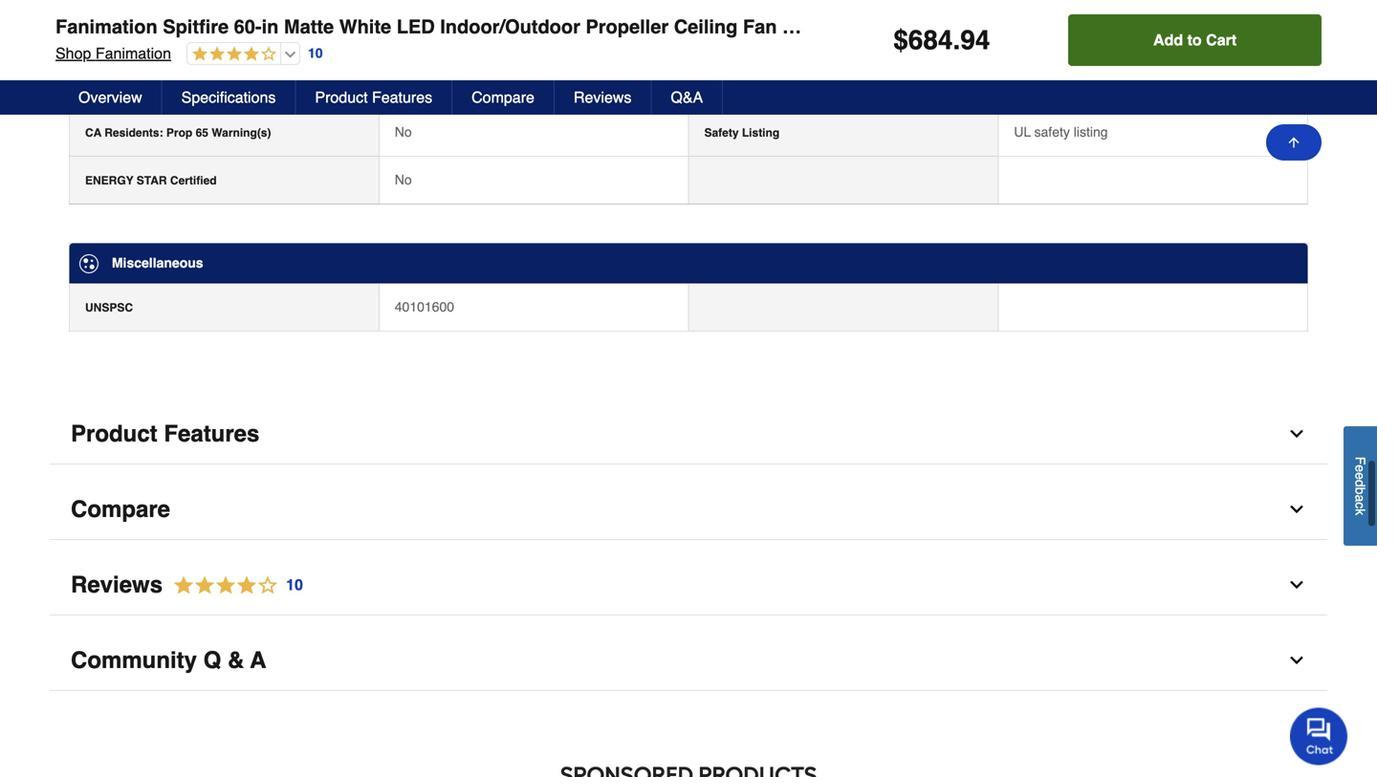Task type: locate. For each thing, give the bounding box(es) containing it.
e up d
[[1353, 465, 1368, 472]]

e
[[1353, 465, 1368, 472], [1353, 472, 1368, 480]]

ceiling
[[674, 16, 738, 38]]

2 no from the top
[[395, 172, 412, 187]]

0 horizontal spatial compare
[[71, 497, 170, 523]]

2 e from the top
[[1353, 472, 1368, 480]]

0 horizontal spatial product
[[71, 421, 158, 447]]

energy star certified
[[85, 174, 217, 187]]

ul
[[1014, 124, 1031, 139]]

10
[[308, 46, 323, 61], [286, 576, 303, 594]]

warning(s)
[[212, 126, 271, 139]]

product for community q & a
[[71, 421, 158, 447]]

1 vertical spatial product features
[[71, 421, 260, 447]]

0 horizontal spatial 10
[[286, 576, 303, 594]]

0 vertical spatial 3.8 stars image
[[187, 46, 276, 64]]

overview button
[[59, 80, 162, 115]]

fanimation up shop fanimation
[[55, 16, 158, 38]]

0 vertical spatial product features button
[[296, 80, 453, 115]]

1 horizontal spatial product features
[[315, 88, 432, 106]]

1 vertical spatial product features button
[[50, 405, 1328, 465]]

0 vertical spatial compare button
[[453, 80, 555, 115]]

(3-
[[954, 16, 977, 38]]

d
[[1353, 480, 1368, 487]]

fan
[[743, 16, 777, 38]]

3.8 stars image up &
[[163, 573, 304, 599]]

0 horizontal spatial reviews
[[71, 572, 163, 598]]

compare for q&a
[[472, 88, 535, 106]]

1 no from the top
[[395, 124, 412, 139]]

matte
[[284, 16, 334, 38]]

no
[[395, 124, 412, 139], [395, 172, 412, 187]]

chevron down image
[[1287, 425, 1307, 444], [1287, 500, 1307, 519], [1287, 576, 1307, 595], [1287, 651, 1307, 671]]

in
[[262, 16, 279, 38]]

spitfire
[[163, 16, 229, 38]]

product features button
[[296, 80, 453, 115], [50, 405, 1328, 465]]

fanimation
[[55, 16, 158, 38], [95, 44, 171, 62]]

3.8 stars image down 60-
[[187, 46, 276, 64]]

0 horizontal spatial features
[[164, 421, 260, 447]]

$ 684 . 94
[[894, 25, 990, 55]]

reviews
[[574, 88, 632, 106], [71, 572, 163, 598]]

shop
[[55, 44, 91, 62]]

chevron down image inside community q & a button
[[1287, 651, 1307, 671]]

reviews down propeller at the left top of page
[[574, 88, 632, 106]]

to
[[1188, 31, 1202, 49]]

40101600
[[395, 299, 454, 315]]

product features button for community q & a
[[50, 405, 1328, 465]]

features
[[372, 88, 432, 106], [164, 421, 260, 447]]

e up b
[[1353, 472, 1368, 480]]

1 horizontal spatial product
[[315, 88, 368, 106]]

k
[[1353, 509, 1368, 516]]

1 vertical spatial compare button
[[50, 480, 1328, 541]]

southdeep products heading
[[50, 757, 1328, 778]]

f e e d b a c k
[[1353, 457, 1368, 516]]

ca residents: prop 65 warning(s)
[[85, 126, 271, 139]]

miscellaneous
[[112, 255, 203, 271]]

1 horizontal spatial reviews
[[574, 88, 632, 106]]

with
[[782, 16, 821, 38]]

3 chevron down image from the top
[[1287, 576, 1307, 595]]

1 vertical spatial no
[[395, 172, 412, 187]]

product features for q&a
[[315, 88, 432, 106]]

1 vertical spatial 3.8 stars image
[[163, 573, 304, 599]]

reviews inside reviews button
[[574, 88, 632, 106]]

product features
[[315, 88, 432, 106], [71, 421, 260, 447]]

1 e from the top
[[1353, 465, 1368, 472]]

chevron down image inside compare button
[[1287, 500, 1307, 519]]

product features button for q&a
[[296, 80, 453, 115]]

.
[[953, 25, 961, 55]]

2 chevron down image from the top
[[1287, 500, 1307, 519]]

0 vertical spatial product features
[[315, 88, 432, 106]]

community
[[71, 648, 197, 674]]

65
[[196, 126, 208, 139]]

compare
[[472, 88, 535, 106], [71, 497, 170, 523]]

compare for community q & a
[[71, 497, 170, 523]]

1 vertical spatial product
[[71, 421, 158, 447]]

0 vertical spatial compare
[[472, 88, 535, 106]]

reviews up community
[[71, 572, 163, 598]]

0 vertical spatial product
[[315, 88, 368, 106]]

&
[[228, 648, 244, 674]]

1 horizontal spatial compare
[[472, 88, 535, 106]]

1 vertical spatial features
[[164, 421, 260, 447]]

0 vertical spatial features
[[372, 88, 432, 106]]

1 vertical spatial compare
[[71, 497, 170, 523]]

add to cart
[[1154, 31, 1237, 49]]

light
[[826, 16, 873, 38]]

0 horizontal spatial product features
[[71, 421, 260, 447]]

60-
[[234, 16, 262, 38]]

1 horizontal spatial features
[[372, 88, 432, 106]]

1 horizontal spatial 10
[[308, 46, 323, 61]]

propeller
[[586, 16, 669, 38]]

indoor/outdoor
[[440, 16, 580, 38]]

q
[[203, 648, 221, 674]]

1 chevron down image from the top
[[1287, 425, 1307, 444]]

certified
[[170, 174, 217, 187]]

product
[[315, 88, 368, 106], [71, 421, 158, 447]]

listing
[[1074, 124, 1108, 139]]

chevron down image for community q & a
[[1287, 651, 1307, 671]]

fanimation up certifications
[[95, 44, 171, 62]]

94
[[961, 25, 990, 55]]

features for q&a
[[372, 88, 432, 106]]

listing
[[742, 126, 780, 139]]

reviews for q&a
[[574, 88, 632, 106]]

1 vertical spatial 10
[[286, 576, 303, 594]]

0 vertical spatial no
[[395, 124, 412, 139]]

1 vertical spatial reviews
[[71, 572, 163, 598]]

0 vertical spatial reviews
[[574, 88, 632, 106]]

4 chevron down image from the top
[[1287, 651, 1307, 671]]

white
[[339, 16, 391, 38]]

features for community q & a
[[164, 421, 260, 447]]

3.8 stars image
[[187, 46, 276, 64], [163, 573, 304, 599]]

compare button
[[453, 80, 555, 115], [50, 480, 1328, 541]]

shop fanimation
[[55, 44, 171, 62]]

led
[[397, 16, 435, 38]]



Task type: vqa. For each thing, say whether or not it's contained in the screenshot.
the left All
no



Task type: describe. For each thing, give the bounding box(es) containing it.
certifications
[[112, 80, 197, 95]]

add to cart button
[[1069, 14, 1322, 66]]

community q & a
[[71, 648, 266, 674]]

684
[[908, 25, 953, 55]]

add
[[1154, 31, 1183, 49]]

0 vertical spatial 10
[[308, 46, 323, 61]]

$
[[894, 25, 908, 55]]

arrow up image
[[1286, 135, 1302, 150]]

chevron down image for compare
[[1287, 500, 1307, 519]]

community q & a button
[[50, 631, 1328, 692]]

cart
[[1206, 31, 1237, 49]]

blade)
[[977, 16, 1035, 38]]

f e e d b a c k button
[[1344, 426, 1377, 546]]

product features for community q & a
[[71, 421, 260, 447]]

reviews button
[[555, 80, 652, 115]]

0 vertical spatial fanimation
[[55, 16, 158, 38]]

q&a button
[[652, 80, 723, 115]]

1 vertical spatial fanimation
[[95, 44, 171, 62]]

f
[[1353, 457, 1368, 465]]

residents:
[[104, 126, 163, 139]]

c
[[1353, 502, 1368, 509]]

prop
[[166, 126, 192, 139]]

b
[[1353, 487, 1368, 495]]

product for q&a
[[315, 88, 368, 106]]

compare button for q&a
[[453, 80, 555, 115]]

safety
[[704, 126, 739, 139]]

fanimation spitfire 60-in matte white led indoor/outdoor propeller ceiling fan with light remote (3-blade)
[[55, 16, 1035, 38]]

remote
[[878, 16, 948, 38]]

compare button for community q & a
[[50, 480, 1328, 541]]

ul safety listing
[[1014, 124, 1108, 139]]

star
[[137, 174, 167, 187]]

overview
[[78, 88, 142, 106]]

unspsc
[[85, 301, 133, 315]]

chat invite button image
[[1290, 707, 1349, 766]]

chevron down image for reviews
[[1287, 576, 1307, 595]]

ca
[[85, 126, 102, 139]]

no for ca residents: prop 65 warning(s)
[[395, 124, 412, 139]]

a
[[1353, 495, 1368, 502]]

reviews for community q & a
[[71, 572, 163, 598]]

safety listing
[[704, 126, 780, 139]]

a
[[250, 648, 266, 674]]

chevron down image for product features
[[1287, 425, 1307, 444]]

specifications
[[181, 88, 276, 106]]

q&a
[[671, 88, 703, 106]]

specifications button
[[162, 80, 296, 115]]

energy
[[85, 174, 134, 187]]

safety
[[1034, 124, 1070, 139]]

no for energy star certified
[[395, 172, 412, 187]]

3.8 stars image containing 10
[[163, 573, 304, 599]]



